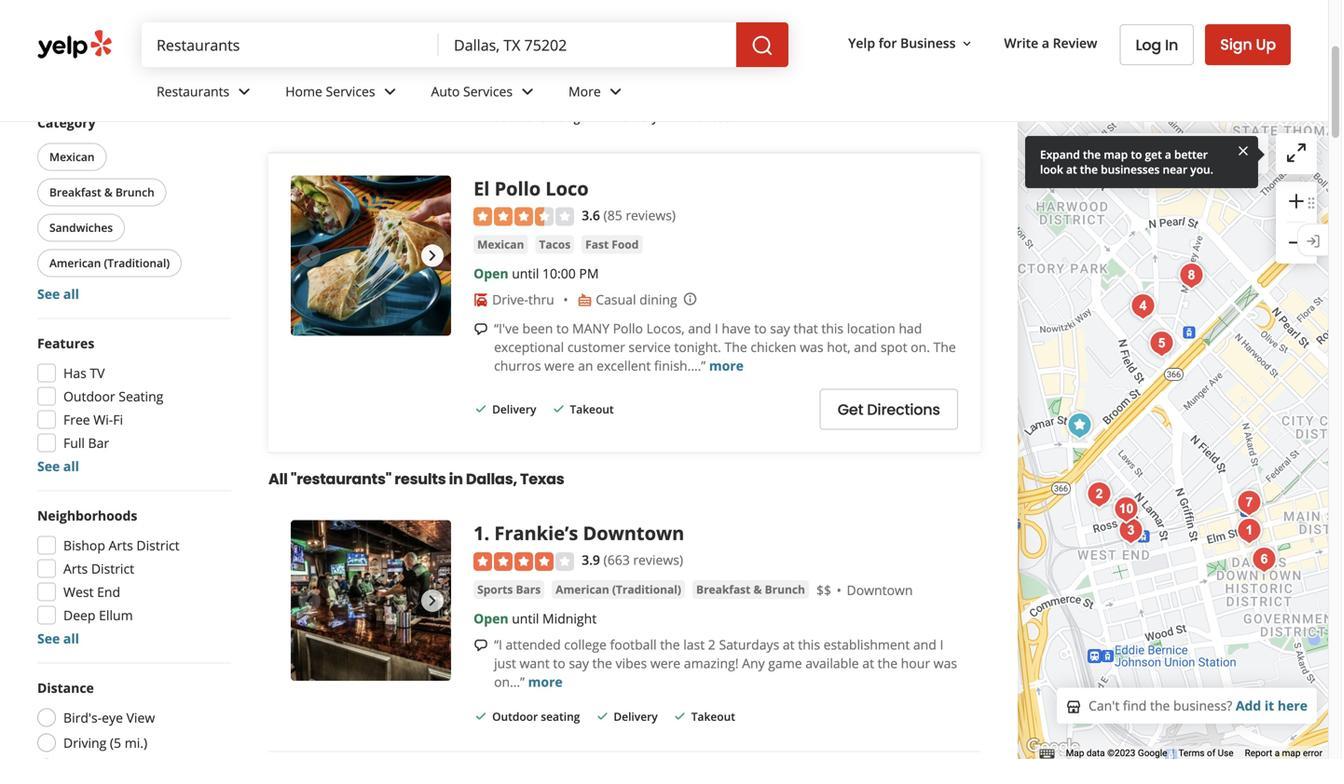 Task type: vqa. For each thing, say whether or not it's contained in the screenshot.
Kerf Design link
no



Task type: describe. For each thing, give the bounding box(es) containing it.
bird's-
[[63, 710, 102, 727]]

arts district
[[63, 560, 134, 578]]

review
[[1053, 34, 1098, 52]]

more for at
[[528, 674, 563, 692]]

keyboard shortcuts image
[[1040, 750, 1055, 759]]

add it here button
[[1236, 697, 1308, 715]]

home services link
[[271, 67, 416, 121]]

pm
[[579, 265, 599, 283]]

excellent
[[597, 357, 651, 375]]

see all button for bishop arts district
[[37, 630, 79, 648]]

1 vertical spatial district
[[91, 560, 134, 578]]

1
[[474, 521, 484, 547]]

1 vertical spatial delivery
[[492, 402, 537, 417]]

takeout down an
[[570, 402, 614, 417]]

0 vertical spatial arts
[[109, 537, 133, 555]]

pollo inside "i've been to many pollo locos, and i have to say that this location had exceptional customer service tonight. the chicken was hot, and spot on. the churros were an excellent finish.…"
[[613, 320, 643, 338]]

0 vertical spatial district
[[136, 537, 180, 555]]

dallas,
[[466, 469, 517, 490]]

1 vertical spatial outdoor
[[63, 388, 115, 406]]

google
[[1138, 748, 1168, 760]]

full bar
[[63, 435, 109, 452]]

2 horizontal spatial more
[[802, 57, 836, 75]]

fired
[[762, 57, 790, 75]]

dinner
[[121, 40, 163, 58]]

delivery for slideshow element corresponding to open until midnight
[[614, 710, 658, 725]]

dining
[[640, 291, 678, 309]]

none field near
[[454, 35, 722, 55]]

16 checkmark v2 image down 16 speech v2 icon
[[474, 710, 489, 724]]

reviews) for 3.6 (85 reviews)
[[626, 206, 676, 224]]

to up chicken
[[755, 320, 767, 338]]

map for error
[[1283, 748, 1301, 760]]

businesses
[[1101, 162, 1160, 177]]

the right expand
[[1083, 147, 1101, 162]]

read
[[767, 57, 799, 75]]

16 checkmark v2 image down college
[[595, 710, 610, 724]]

3.9 star rating image
[[474, 553, 574, 572]]

0 horizontal spatial breakfast & brunch
[[49, 185, 155, 200]]

16 checkmark v2 image for takeout
[[673, 110, 688, 125]]

gameday
[[529, 39, 590, 56]]

the exchange hall image
[[1246, 542, 1283, 579]]

24 chevron down v2 image for restaurants
[[233, 81, 256, 103]]

log in link
[[1120, 24, 1195, 65]]

expand the map to get a better look at the businesses near you. tooltip
[[1026, 136, 1259, 188]]

neighborhoods
[[37, 507, 137, 525]]

0 vertical spatial pollo
[[495, 176, 541, 201]]

get directions
[[838, 400, 941, 421]]

hot and new
[[63, 63, 143, 81]]

3.6 star rating image
[[474, 208, 574, 226]]

say inside "i've been to many pollo locos, and i have to say that this location had exceptional customer service tonight. the chicken was hot, and spot on. the churros were an excellent finish.…"
[[770, 320, 791, 338]]

bird's-eye view
[[63, 710, 155, 727]]

zoom in image
[[1286, 190, 1308, 213]]

saturdays
[[719, 637, 780, 654]]

slideshow element for open until 10:00 pm
[[291, 176, 451, 336]]

open for open until 10:00 pm
[[474, 265, 509, 283]]

open for open until midnight
[[474, 610, 509, 628]]

16 checkmark v2 image down "amazing!"
[[673, 710, 688, 724]]

0 vertical spatial downtown
[[583, 521, 685, 547]]

i inside '"i attended college football the last 2 saturdays at this establishment and i just want to say the vibes were amazing! any game available at the hour was on…"'
[[940, 637, 944, 654]]

write a review
[[1005, 34, 1098, 52]]

yelp for business
[[849, 34, 956, 52]]

hot,
[[827, 339, 851, 356]]

churros
[[494, 357, 541, 375]]

google image
[[1023, 736, 1084, 760]]

to inside expand the map to get a better look at the businesses near you.
[[1131, 147, 1143, 162]]

football
[[610, 637, 657, 654]]

group containing features
[[32, 334, 231, 476]]

el pollo loco
[[474, 176, 589, 201]]

attended
[[506, 637, 561, 654]]

more for have
[[709, 357, 744, 375]]

all for bishop arts district
[[63, 630, 79, 648]]

score
[[490, 39, 525, 56]]

directions
[[867, 400, 941, 421]]

see for bishop arts district
[[37, 630, 60, 648]]

the left hour
[[878, 655, 898, 673]]

0 vertical spatial american (traditional) button
[[37, 249, 182, 277]]

a inside expand the map to get a better look at the businesses near you.
[[1166, 147, 1172, 162]]

16 chevron down v2 image
[[960, 36, 975, 51]]

el
[[474, 176, 490, 201]]

business?
[[1174, 697, 1233, 715]]

brunch for rightmost breakfast & brunch button
[[765, 582, 806, 598]]

16 checkmark v2 image down exceptional
[[551, 402, 566, 417]]

1 vertical spatial mexican button
[[474, 236, 528, 254]]

food
[[612, 237, 639, 252]]

west
[[63, 584, 94, 601]]

frankie's downtown image
[[1231, 513, 1269, 550]]

1 every from the left
[[490, 57, 523, 75]]

16 speech v2 image
[[474, 322, 489, 337]]

ellum
[[99, 607, 133, 625]]

sports bars link
[[474, 581, 545, 600]]

the down college
[[593, 655, 613, 673]]

0 vertical spatial mexican button
[[37, 143, 107, 171]]

search as map moves
[[1125, 145, 1258, 163]]

frankie's
[[495, 521, 578, 547]]

more link for vibes
[[528, 674, 563, 692]]

see all for bishop
[[37, 630, 79, 648]]

terms of use link
[[1179, 748, 1234, 760]]

(traditional) for bottommost american (traditional) button
[[613, 582, 682, 598]]

terms
[[1179, 748, 1205, 760]]

2 every from the left
[[567, 57, 600, 75]]

the right look
[[1081, 162, 1098, 177]]

the left the last
[[660, 637, 680, 654]]

on.
[[911, 339, 931, 356]]

0 vertical spatial breakfast
[[49, 185, 101, 200]]

auto services
[[431, 83, 513, 100]]

score gameday deals
[[490, 39, 629, 56]]

more link
[[554, 67, 642, 121]]

write a review link
[[997, 26, 1105, 60]]

game.
[[526, 57, 563, 75]]

1 all from the top
[[63, 285, 79, 303]]

bars
[[516, 582, 541, 598]]

error
[[1304, 748, 1323, 760]]

was inside '"i attended college football the last 2 saturdays at this establishment and i just want to say the vibes were amazing! any game available at the hour was on…"'
[[934, 655, 958, 673]]

tonight.
[[675, 339, 722, 356]]

search image
[[752, 35, 774, 57]]

a for report
[[1275, 748, 1280, 760]]

thru
[[529, 291, 555, 309]]

finish.…"
[[655, 357, 706, 375]]

24 chevron down v2 image for auto services
[[517, 81, 539, 103]]

deep
[[63, 607, 96, 625]]

mexican inside "link"
[[477, 237, 524, 252]]

you.
[[1191, 162, 1214, 177]]

driving (5 mi.)
[[63, 735, 147, 753]]

mi.)
[[125, 735, 147, 753]]

get inside expand the map to get a better look at the businesses near you.
[[1146, 147, 1163, 162]]

1 horizontal spatial breakfast & brunch button
[[693, 581, 809, 600]]

0 horizontal spatial hooters image
[[291, 0, 451, 84]]

outdoor for third slideshow element from the bottom of the page
[[492, 110, 538, 125]]

0 vertical spatial mexican
[[49, 149, 95, 165]]

services for auto services
[[463, 83, 513, 100]]

zoom out image
[[1286, 232, 1308, 254]]

expand
[[1041, 147, 1081, 162]]

get
[[838, 400, 864, 421]]

at for look
[[1067, 162, 1078, 177]]

near
[[1163, 162, 1188, 177]]

business
[[901, 34, 956, 52]]

amazing!
[[684, 655, 739, 673]]

and right hot
[[89, 63, 112, 81]]

read more
[[767, 57, 836, 75]]

group containing category
[[34, 113, 231, 304]]

fi
[[113, 411, 123, 429]]

0 horizontal spatial breakfast & brunch button
[[37, 179, 167, 207]]

and up tonight.
[[688, 320, 712, 338]]

all for has tv
[[63, 458, 79, 476]]

terms of use
[[1179, 748, 1234, 760]]

features
[[37, 335, 94, 352]]

seating for 16 checkmark v2 icon under college
[[541, 710, 580, 725]]

see for has tv
[[37, 458, 60, 476]]

american for bottommost american (traditional) button
[[556, 582, 610, 598]]

spot
[[881, 339, 908, 356]]

full
[[63, 435, 85, 452]]

tv
[[90, 365, 105, 382]]

16 bizhouse v2 image
[[1067, 700, 1082, 715]]

been
[[523, 320, 553, 338]]

monarch image
[[1231, 485, 1269, 522]]

el pollo loco link
[[474, 176, 589, 201]]

want
[[520, 655, 550, 673]]

see all for has
[[37, 458, 79, 476]]

(traditional) for top american (traditional) button
[[104, 255, 170, 271]]

log
[[1136, 35, 1162, 55]]

outdoor seating for 16 checkmark v2 icon below 16 speech v2 icon
[[492, 710, 580, 725]]

until for until midnight
[[512, 610, 539, 628]]

1 vertical spatial breakfast
[[697, 582, 751, 598]]

map region
[[1015, 0, 1343, 760]]

report a map error link
[[1245, 748, 1323, 760]]

results
[[395, 469, 446, 490]]

location
[[847, 320, 896, 338]]

1 . frankie's downtown
[[474, 521, 685, 547]]

say inside '"i attended college football the last 2 saturdays at this establishment and i just want to say the vibes were amazing! any game available at the hour was on…"'
[[569, 655, 589, 673]]

1 vertical spatial hooters image
[[1062, 407, 1099, 445]]

just
[[494, 655, 516, 673]]

next image for open until midnight
[[422, 590, 444, 612]]

more link for tonight.
[[709, 357, 744, 375]]

drive-thru
[[492, 291, 555, 309]]

exceptional
[[494, 339, 564, 356]]

vibes
[[616, 655, 647, 673]]

2 the from the left
[[934, 339, 956, 356]]

meso maya comida y copas image
[[1144, 325, 1181, 363]]

previous image for open until midnight
[[298, 590, 321, 612]]

3.9 (663 reviews)
[[582, 552, 684, 569]]



Task type: locate. For each thing, give the bounding box(es) containing it.
2 24 chevron down v2 image from the left
[[517, 81, 539, 103]]

i left the have
[[715, 320, 719, 338]]

1 see all button from the top
[[37, 285, 79, 303]]

until up drive-thru
[[512, 265, 539, 283]]

good for dinner
[[63, 40, 163, 58]]

None search field
[[142, 22, 793, 67]]

1 24 chevron down v2 image from the left
[[379, 81, 401, 103]]

0 horizontal spatial brunch
[[115, 185, 155, 200]]

more link down tonight.
[[709, 357, 744, 375]]

up
[[794, 57, 810, 75]]

group containing neighborhoods
[[32, 507, 231, 649]]

1 outdoor seating from the top
[[492, 110, 580, 125]]

1 horizontal spatial 16 checkmark v2 image
[[673, 110, 688, 125]]

& for rightmost breakfast & brunch button
[[754, 582, 762, 598]]

0 horizontal spatial every
[[490, 57, 523, 75]]

16 close v2 image
[[474, 110, 489, 125]]

fast food link
[[582, 236, 643, 254]]

16 speech v2 image
[[474, 639, 489, 654]]

2 none field from the left
[[454, 35, 722, 55]]

1 see all from the top
[[37, 285, 79, 303]]

mexican button
[[37, 143, 107, 171], [474, 236, 528, 254]]

see all button for has tv
[[37, 458, 79, 476]]

was down the that
[[800, 339, 824, 356]]

0 vertical spatial more link
[[709, 357, 744, 375]]

2 see from the top
[[37, 458, 60, 476]]

0 vertical spatial were
[[545, 357, 575, 375]]

1 horizontal spatial i
[[940, 637, 944, 654]]

1 vertical spatial all
[[63, 458, 79, 476]]

1 open from the top
[[474, 265, 509, 283]]

0 horizontal spatial 24 chevron down v2 image
[[233, 81, 256, 103]]

1 services from the left
[[326, 83, 375, 100]]

3.9
[[582, 552, 600, 569]]

16 checkmark v2 image
[[595, 110, 610, 125], [551, 402, 566, 417], [474, 710, 489, 724], [595, 710, 610, 724], [673, 710, 688, 724]]

map right as
[[1187, 145, 1214, 163]]

see up features
[[37, 285, 60, 303]]

and
[[642, 57, 666, 75]]

16 drive thru v2 image
[[474, 293, 489, 308]]

auto services link
[[416, 67, 554, 121]]

None field
[[157, 35, 424, 55], [454, 35, 722, 55]]

1 horizontal spatial (traditional)
[[613, 582, 682, 598]]

sandwiches
[[49, 220, 113, 235]]

home services
[[286, 83, 375, 100]]

takeout
[[105, 17, 154, 35], [692, 110, 736, 125], [570, 402, 614, 417], [692, 710, 736, 725]]

for for good
[[100, 40, 118, 58]]

see all up features
[[37, 285, 79, 303]]

0 horizontal spatial more
[[528, 674, 563, 692]]

brunch up 'sandwiches' button
[[115, 185, 155, 200]]

open up 16 drive thru v2 image
[[474, 265, 509, 283]]

1 horizontal spatial say
[[770, 320, 791, 338]]

of
[[1208, 748, 1216, 760]]

1 vertical spatial american (traditional) button
[[552, 581, 685, 600]]

close image
[[1236, 142, 1251, 159]]

0 horizontal spatial at
[[783, 637, 795, 654]]

frankie's downtown image
[[291, 521, 451, 681]]

were inside "i've been to many pollo locos, and i have to say that this location had exceptional customer service tonight. the chicken was hot, and spot on. the churros were an excellent finish.…"
[[545, 357, 575, 375]]

more right read
[[802, 57, 836, 75]]

all up features
[[63, 285, 79, 303]]

©2023
[[1108, 748, 1136, 760]]

see up distance
[[37, 630, 60, 648]]

outdoor seating down 'game.'
[[492, 110, 580, 125]]

Find text field
[[157, 35, 424, 55]]

0 vertical spatial get
[[740, 57, 759, 75]]

3 see from the top
[[37, 630, 60, 648]]

west end
[[63, 584, 120, 601]]

loco
[[546, 176, 589, 201]]

previous image
[[298, 0, 321, 15]]

hooters image
[[291, 0, 451, 84], [1062, 407, 1099, 445]]

0 horizontal spatial a
[[1042, 34, 1050, 52]]

1 previous image from the top
[[298, 245, 321, 267]]

was
[[800, 339, 824, 356], [934, 655, 958, 673]]

i
[[715, 320, 719, 338], [940, 637, 944, 654]]

1 vertical spatial say
[[569, 655, 589, 673]]

free
[[63, 411, 90, 429]]

1 none field from the left
[[157, 35, 424, 55]]

restaurants
[[157, 83, 230, 100]]

see all button down full
[[37, 458, 79, 476]]

2 see all from the top
[[37, 458, 79, 476]]

1 horizontal spatial american
[[556, 582, 610, 598]]

0 vertical spatial reviews)
[[626, 206, 676, 224]]

next image left sports
[[422, 590, 444, 612]]

all down deep
[[63, 630, 79, 648]]

and down location
[[854, 339, 878, 356]]

map for moves
[[1187, 145, 1214, 163]]

say up chicken
[[770, 320, 791, 338]]

0 horizontal spatial i
[[715, 320, 719, 338]]

brunch left $$
[[765, 582, 806, 598]]

auto
[[431, 83, 460, 100]]

1 24 chevron down v2 image from the left
[[233, 81, 256, 103]]

seating for 16 checkmark v2 icon under more
[[541, 110, 580, 125]]

free wi-fi
[[63, 411, 123, 429]]

24 chevron down v2 image for home services
[[379, 81, 401, 103]]

Near text field
[[454, 35, 722, 55]]

1 next image from the top
[[422, 245, 444, 267]]

2 vertical spatial delivery
[[614, 710, 658, 725]]

open until 10:00 pm
[[474, 265, 599, 283]]

at inside expand the map to get a better look at the businesses near you.
[[1067, 162, 1078, 177]]

(traditional) down 3.9 (663 reviews)
[[613, 582, 682, 598]]

3 see all from the top
[[37, 630, 79, 648]]

0 horizontal spatial 16 checkmark v2 image
[[474, 402, 489, 417]]

and inside '"i attended college football the last 2 saturdays at this establishment and i just want to say the vibes were amazing! any game available at the hour was on…"'
[[914, 637, 937, 654]]

seating down want
[[541, 710, 580, 725]]

1 vertical spatial at
[[783, 637, 795, 654]]

american down 3.9
[[556, 582, 610, 598]]

1 vertical spatial breakfast & brunch
[[697, 582, 806, 598]]

a right report
[[1275, 748, 1280, 760]]

0 horizontal spatial this
[[798, 637, 821, 654]]

2 previous image from the top
[[298, 590, 321, 612]]

0 vertical spatial hooters image
[[291, 0, 451, 84]]

(663
[[604, 552, 630, 569]]

in
[[1166, 35, 1179, 55]]

that
[[794, 320, 818, 338]]

for right yelp
[[879, 34, 897, 52]]

i inside "i've been to many pollo locos, and i have to say that this location had exceptional customer service tonight. the chicken was hot, and spot on. the churros were an excellent finish.…"
[[715, 320, 719, 338]]

2 horizontal spatial map
[[1283, 748, 1301, 760]]

get left as
[[1146, 147, 1163, 162]]

1 horizontal spatial this
[[822, 320, 844, 338]]

expand map image
[[1286, 142, 1308, 164]]

previous image
[[298, 245, 321, 267], [298, 590, 321, 612]]

services for home services
[[326, 83, 375, 100]]

restaurants link
[[142, 67, 271, 121]]

outdoor right 16 close v2 "icon" on the left top of page
[[492, 110, 538, 125]]

map inside expand the map to get a better look at the businesses near you.
[[1104, 147, 1129, 162]]

2 vertical spatial see all
[[37, 630, 79, 648]]

was inside "i've been to many pollo locos, and i have to say that this location had exceptional customer service tonight. the chicken was hot, and spot on. the churros were an excellent finish.…"
[[800, 339, 824, 356]]

search
[[1125, 145, 1167, 163]]

24 chevron down v2 image
[[233, 81, 256, 103], [605, 81, 627, 103]]

24 chevron down v2 image
[[379, 81, 401, 103], [517, 81, 539, 103]]

24 chevron down v2 image inside auto services link
[[517, 81, 539, 103]]

1 until from the top
[[512, 265, 539, 283]]

2 see all button from the top
[[37, 458, 79, 476]]

pollo up the 3.6 star rating image
[[495, 176, 541, 201]]

option group containing distance
[[32, 679, 231, 760]]

24 chevron down v2 image left auto
[[379, 81, 401, 103]]

american (traditional) down 'sandwiches' button
[[49, 255, 170, 271]]

0 vertical spatial american
[[49, 255, 101, 271]]

1 horizontal spatial a
[[1166, 147, 1172, 162]]

0 vertical spatial slideshow element
[[291, 0, 451, 84]]

0 vertical spatial (traditional)
[[104, 255, 170, 271]]

0 horizontal spatial more link
[[528, 674, 563, 692]]

"restaurants"
[[291, 469, 392, 490]]

the henry image
[[1125, 288, 1162, 325]]

24 chevron down v2 image down "week."
[[605, 81, 627, 103]]

midnight
[[543, 610, 597, 628]]

1 vertical spatial see all button
[[37, 458, 79, 476]]

more
[[802, 57, 836, 75], [709, 357, 744, 375], [528, 674, 563, 692]]

to right want
[[553, 655, 566, 673]]

1 horizontal spatial 24 chevron down v2 image
[[605, 81, 627, 103]]

1 horizontal spatial the
[[934, 339, 956, 356]]

american
[[49, 255, 101, 271], [556, 582, 610, 598]]

week.
[[603, 57, 638, 75]]

16 checkmark v2 image
[[673, 110, 688, 125], [474, 402, 489, 417]]

on…"
[[494, 674, 525, 692]]

american (traditional) down (663 at the left
[[556, 582, 682, 598]]

seating
[[541, 110, 580, 125], [541, 710, 580, 725]]

$$
[[817, 582, 832, 600]]

1 vertical spatial brunch
[[765, 582, 806, 598]]

to left as
[[1131, 147, 1143, 162]]

1 see from the top
[[37, 285, 60, 303]]

0 horizontal spatial pollo
[[495, 176, 541, 201]]

0 vertical spatial i
[[715, 320, 719, 338]]

map
[[1066, 748, 1085, 760]]

brunch for breakfast & brunch button to the left
[[115, 185, 155, 200]]

see all down deep
[[37, 630, 79, 648]]

delivery for third slideshow element from the bottom of the page
[[614, 110, 658, 125]]

next image for open until 10:00 pm
[[422, 245, 444, 267]]

more down want
[[528, 674, 563, 692]]

16 checkmark v2 image down deals
[[673, 110, 688, 125]]

1 horizontal spatial american (traditional)
[[556, 582, 682, 598]]

group
[[34, 113, 231, 304], [1277, 182, 1318, 264], [32, 334, 231, 476], [32, 507, 231, 649]]

more link down want
[[528, 674, 563, 692]]

1 horizontal spatial district
[[136, 537, 180, 555]]

24 chevron down v2 image inside the restaurants link
[[233, 81, 256, 103]]

american for top american (traditional) button
[[49, 255, 101, 271]]

delivery down "week."
[[614, 110, 658, 125]]

16 casual dining v2 image
[[577, 293, 592, 308]]

2 horizontal spatial a
[[1275, 748, 1280, 760]]

0 vertical spatial 16 checkmark v2 image
[[673, 110, 688, 125]]

district up end
[[91, 560, 134, 578]]

log in
[[1136, 35, 1179, 55]]

this inside '"i attended college football the last 2 saturdays at this establishment and i just want to say the vibes were amazing! any game available at the hour was on…"'
[[798, 637, 821, 654]]

american (traditional) for bottommost american (traditional) button
[[556, 582, 682, 598]]

pollo
[[495, 176, 541, 201], [613, 320, 643, 338]]

1 vertical spatial was
[[934, 655, 958, 673]]

map for to
[[1104, 147, 1129, 162]]

seating down more
[[541, 110, 580, 125]]

3 see all button from the top
[[37, 630, 79, 648]]

breakfast up 2
[[697, 582, 751, 598]]

this up available at the right bottom of the page
[[798, 637, 821, 654]]

sports bars
[[477, 582, 541, 598]]

2 vertical spatial all
[[63, 630, 79, 648]]

1 vertical spatial downtown
[[847, 582, 913, 600]]

open up "i on the left of the page
[[474, 610, 509, 628]]

0 vertical spatial outdoor
[[492, 110, 538, 125]]

0 vertical spatial open
[[474, 265, 509, 283]]

2 horizontal spatial at
[[1067, 162, 1078, 177]]

2 all from the top
[[63, 458, 79, 476]]

bishop
[[63, 537, 105, 555]]

were inside '"i attended college football the last 2 saturdays at this establishment and i just want to say the vibes were amazing! any game available at the hour was on…"'
[[651, 655, 681, 673]]

american (traditional) inside american (traditional) link
[[556, 582, 682, 598]]

0 vertical spatial this
[[822, 320, 844, 338]]

0 vertical spatial see
[[37, 285, 60, 303]]

about.
[[813, 57, 852, 75]]

all
[[63, 285, 79, 303], [63, 458, 79, 476], [63, 630, 79, 648]]

were left an
[[545, 357, 575, 375]]

1 vertical spatial until
[[512, 610, 539, 628]]

map left error
[[1283, 748, 1301, 760]]

2 outdoor seating from the top
[[492, 710, 580, 725]]

american (traditional) for top american (traditional) button
[[49, 255, 170, 271]]

downtown right $$
[[847, 582, 913, 600]]

16 checkmark v2 image up dallas,
[[474, 402, 489, 417]]

0 horizontal spatial american
[[49, 255, 101, 271]]

24 chevron down v2 image right restaurants
[[233, 81, 256, 103]]

1 vertical spatial see
[[37, 458, 60, 476]]

delivery down churros
[[492, 402, 537, 417]]

yelp
[[849, 34, 876, 52]]

a right write
[[1042, 34, 1050, 52]]

24 chevron down v2 image for more
[[605, 81, 627, 103]]

next image
[[422, 0, 444, 15]]

2 slideshow element from the top
[[291, 176, 451, 336]]

hot
[[63, 63, 86, 81]]

0 horizontal spatial get
[[740, 57, 759, 75]]

i right establishment
[[940, 637, 944, 654]]

1 horizontal spatial get
[[1146, 147, 1163, 162]]

0 vertical spatial see all button
[[37, 285, 79, 303]]

this up hot,
[[822, 320, 844, 338]]

16 checkmark v2 image for delivery
[[474, 402, 489, 417]]

add
[[1236, 697, 1262, 715]]

all "restaurants" results in dallas, texas
[[269, 469, 565, 490]]

haywire image
[[1173, 257, 1211, 295]]

"i attended college football the last 2 saturdays at this establishment and i just want to say the vibes were amazing! any game available at the hour was on…"
[[494, 637, 958, 692]]

0 vertical spatial see all
[[37, 285, 79, 303]]

0 vertical spatial breakfast & brunch button
[[37, 179, 167, 207]]

0 vertical spatial more
[[802, 57, 836, 75]]

american (traditional) button
[[37, 249, 182, 277], [552, 581, 685, 600]]

0 horizontal spatial were
[[545, 357, 575, 375]]

slideshow element for open until midnight
[[291, 521, 451, 681]]

2 seating from the top
[[541, 710, 580, 725]]

2
[[708, 637, 716, 654]]

1 horizontal spatial more link
[[709, 357, 744, 375]]

breakfast & brunch up sandwiches
[[49, 185, 155, 200]]

1 the from the left
[[725, 339, 748, 356]]

none field the find
[[157, 35, 424, 55]]

deals
[[669, 57, 702, 75]]

outdoor down the on…"
[[492, 710, 538, 725]]

0 vertical spatial until
[[512, 265, 539, 283]]

1 vertical spatial slideshow element
[[291, 176, 451, 336]]

use
[[1218, 748, 1234, 760]]

3 slideshow element from the top
[[291, 521, 451, 681]]

& up saturdays
[[754, 582, 762, 598]]

service
[[629, 339, 671, 356]]

driving
[[63, 735, 107, 753]]

a left better
[[1166, 147, 1172, 162]]

0 horizontal spatial for
[[100, 40, 118, 58]]

outdoor seating down the on…"
[[492, 710, 580, 725]]

&
[[104, 185, 113, 200], [754, 582, 762, 598]]

1 seating from the top
[[541, 110, 580, 125]]

mexican button down category
[[37, 143, 107, 171]]

2 vertical spatial slideshow element
[[291, 521, 451, 681]]

hour
[[901, 655, 931, 673]]

bar
[[88, 435, 109, 452]]

slideshow element
[[291, 0, 451, 84], [291, 176, 451, 336], [291, 521, 451, 681]]

0 vertical spatial american (traditional)
[[49, 255, 170, 271]]

were right "vibes"
[[651, 655, 681, 673]]

a for write
[[1042, 34, 1050, 52]]

offers takeout
[[63, 17, 154, 35]]

0 horizontal spatial mexican
[[49, 149, 95, 165]]

look
[[1041, 162, 1064, 177]]

to right been
[[557, 320, 569, 338]]

a
[[1042, 34, 1050, 52], [1166, 147, 1172, 162], [1275, 748, 1280, 760]]

yo ranch steakhouse image
[[1108, 491, 1145, 529]]

american (traditional) link
[[552, 581, 685, 600]]

mexican down category
[[49, 149, 95, 165]]

.
[[484, 521, 490, 547]]

2 open from the top
[[474, 610, 509, 628]]

see all button up features
[[37, 285, 79, 303]]

business categories element
[[142, 67, 1291, 121]]

sign up
[[1221, 34, 1277, 55]]

1 horizontal spatial none field
[[454, 35, 722, 55]]

1 vertical spatial arts
[[63, 560, 88, 578]]

0 horizontal spatial american (traditional)
[[49, 255, 170, 271]]

1 vertical spatial 16 checkmark v2 image
[[474, 402, 489, 417]]

0 vertical spatial outdoor seating
[[492, 110, 580, 125]]

next image
[[422, 245, 444, 267], [422, 590, 444, 612]]

mexican button down the 3.6 star rating image
[[474, 236, 528, 254]]

american (traditional) button down (663 at the left
[[552, 581, 685, 600]]

for inside yelp for business button
[[879, 34, 897, 52]]

ellen's image
[[1081, 476, 1118, 514]]

at up game
[[783, 637, 795, 654]]

option group
[[32, 679, 231, 760]]

outdoor up the free wi-fi
[[63, 388, 115, 406]]

for down offers takeout
[[100, 40, 118, 58]]

takeout down "amazing!"
[[692, 710, 736, 725]]

arts
[[109, 537, 133, 555], [63, 560, 88, 578]]

casual
[[596, 291, 636, 309]]

breakfast & brunch
[[49, 185, 155, 200], [697, 582, 806, 598]]

at right look
[[1067, 162, 1078, 177]]

breakfast up sandwiches
[[49, 185, 101, 200]]

american (traditional) button down 'sandwiches' button
[[37, 249, 182, 277]]

1 horizontal spatial 24 chevron down v2 image
[[517, 81, 539, 103]]

you'll
[[705, 57, 736, 75]]

good
[[63, 40, 97, 58]]

(85
[[604, 206, 623, 224]]

16 checkmark v2 image down more
[[595, 110, 610, 125]]

3 all from the top
[[63, 630, 79, 648]]

previous image for open until 10:00 pm
[[298, 245, 321, 267]]

24 chevron down v2 image inside home services link
[[379, 81, 401, 103]]

0 horizontal spatial services
[[326, 83, 375, 100]]

for for yelp
[[879, 34, 897, 52]]

moves
[[1218, 145, 1258, 163]]

locos,
[[647, 320, 685, 338]]

offers
[[63, 17, 101, 35]]

0 vertical spatial seating
[[541, 110, 580, 125]]

was right hour
[[934, 655, 958, 673]]

american (traditional)
[[49, 255, 170, 271], [556, 582, 682, 598]]

& up sandwiches
[[104, 185, 113, 200]]

takeout up dinner
[[105, 17, 154, 35]]

to inside '"i attended college football the last 2 saturdays at this establishment and i just want to say the vibes were amazing! any game available at the hour was on…"'
[[553, 655, 566, 673]]

get down search icon on the top of page
[[740, 57, 759, 75]]

1 horizontal spatial mexican
[[477, 237, 524, 252]]

takeout down "you'll"
[[692, 110, 736, 125]]

arts up 'west'
[[63, 560, 88, 578]]

1 vertical spatial i
[[940, 637, 944, 654]]

2 services from the left
[[463, 83, 513, 100]]

1 vertical spatial outdoor seating
[[492, 710, 580, 725]]

outdoor for slideshow element corresponding to open until midnight
[[492, 710, 538, 725]]

2 vertical spatial a
[[1275, 748, 1280, 760]]

the right find
[[1151, 697, 1171, 715]]

2 until from the top
[[512, 610, 539, 628]]

1 horizontal spatial &
[[754, 582, 762, 598]]

2 vertical spatial see
[[37, 630, 60, 648]]

and up hour
[[914, 637, 937, 654]]

until up attended
[[512, 610, 539, 628]]

0 horizontal spatial none field
[[157, 35, 424, 55]]

at for saturdays
[[783, 637, 795, 654]]

district
[[136, 537, 180, 555], [91, 560, 134, 578]]

3.6
[[582, 206, 600, 224]]

the down the have
[[725, 339, 748, 356]]

2 next image from the top
[[422, 590, 444, 612]]

as
[[1170, 145, 1184, 163]]

open
[[474, 265, 509, 283], [474, 610, 509, 628]]

map right expand
[[1104, 147, 1129, 162]]

breakfast & brunch up saturdays
[[697, 582, 806, 598]]

1 horizontal spatial hooters image
[[1062, 407, 1099, 445]]

1 horizontal spatial american (traditional) button
[[552, 581, 685, 600]]

2 24 chevron down v2 image from the left
[[605, 81, 627, 103]]

district right "bishop"
[[136, 537, 180, 555]]

next image left mexican "link"
[[422, 245, 444, 267]]

chet's dallas image
[[1113, 513, 1150, 550]]

info icon image
[[683, 292, 698, 307], [683, 292, 698, 307]]

until for until 10:00 pm
[[512, 265, 539, 283]]

breakfast & brunch button up saturdays
[[693, 581, 809, 600]]

get directions link
[[820, 390, 958, 431]]

mexican down the 3.6 star rating image
[[477, 237, 524, 252]]

& for breakfast & brunch button to the left
[[104, 185, 113, 200]]

el pollo loco image
[[291, 176, 451, 336]]

2 vertical spatial at
[[863, 655, 875, 673]]

1 horizontal spatial were
[[651, 655, 681, 673]]

1 vertical spatial reviews)
[[633, 552, 684, 569]]

this inside "i've been to many pollo locos, and i have to say that this location had exceptional customer service tonight. the chicken was hot, and spot on. the churros were an excellent finish.…"
[[822, 320, 844, 338]]

24 chevron down v2 image inside more link
[[605, 81, 627, 103]]

view
[[126, 710, 155, 727]]

see all button down deep
[[37, 630, 79, 648]]

reviews) for 3.9 (663 reviews)
[[633, 552, 684, 569]]

see all
[[37, 285, 79, 303], [37, 458, 79, 476], [37, 630, 79, 648]]

more
[[569, 83, 601, 100]]

find
[[1124, 697, 1147, 715]]

reviews)
[[626, 206, 676, 224], [633, 552, 684, 569]]

outdoor seating for 16 close v2 "icon" on the left top of page
[[492, 110, 580, 125]]

seating
[[119, 388, 164, 406]]

1 horizontal spatial mexican button
[[474, 236, 528, 254]]

"i've
[[494, 320, 519, 338]]

for
[[879, 34, 897, 52], [100, 40, 118, 58]]

customer
[[568, 339, 625, 356]]

1 slideshow element from the top
[[291, 0, 451, 84]]

see up "neighborhoods"
[[37, 458, 60, 476]]

0 vertical spatial delivery
[[614, 110, 658, 125]]

downtown up 3.9 (663 reviews)
[[583, 521, 685, 547]]

0 horizontal spatial arts
[[63, 560, 88, 578]]

american down 'sandwiches' button
[[49, 255, 101, 271]]

0 horizontal spatial the
[[725, 339, 748, 356]]

the right on.
[[934, 339, 956, 356]]



